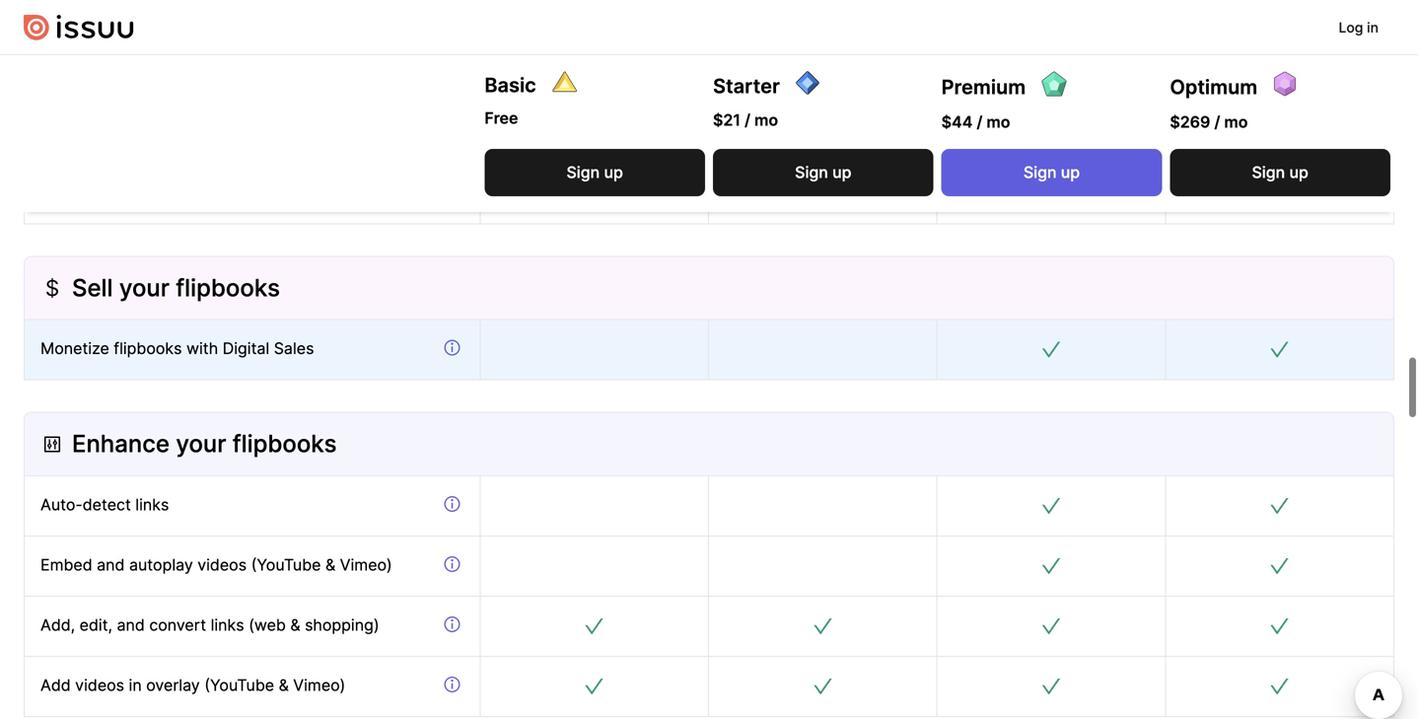 Task type: vqa. For each thing, say whether or not it's contained in the screenshot.
content types link
no



Task type: locate. For each thing, give the bounding box(es) containing it.
sign up
[[567, 163, 623, 182], [795, 163, 852, 182], [1024, 163, 1080, 182]]

edit,
[[80, 615, 112, 635]]

0 vertical spatial vimeo)
[[340, 555, 392, 575]]

mo
[[755, 110, 778, 130], [987, 112, 1011, 132], [1225, 112, 1248, 132]]

4 sign up link from the left
[[1170, 149, 1391, 197]]

vimeo) up shopping)
[[340, 555, 392, 575]]

up inside $269 / mo sign up
[[1290, 163, 1309, 182]]

sign
[[567, 163, 600, 182], [795, 163, 828, 182], [1024, 163, 1057, 182], [1252, 163, 1286, 182]]

convert
[[149, 615, 206, 635]]

0 vertical spatial &
[[325, 555, 336, 575]]

sign up link for optimum
[[1170, 149, 1391, 197]]

optimum
[[1170, 75, 1258, 99]]

0 horizontal spatial mo
[[755, 110, 778, 130]]

2 sign from the left
[[795, 163, 828, 182]]

2 vertical spatial &
[[279, 676, 289, 695]]

(youtube
[[251, 555, 321, 575], [204, 676, 274, 695]]

0 vertical spatial your
[[119, 273, 170, 302]]

4 up from the left
[[1290, 163, 1309, 182]]

add videos in overlay (youtube & vimeo)
[[40, 676, 346, 695]]

embed and autoplay videos (youtube & vimeo)
[[40, 555, 392, 575]]

log in
[[1339, 19, 1379, 36]]

sign for basic
[[567, 163, 600, 182]]

links
[[135, 495, 169, 514], [211, 615, 244, 635]]

0 horizontal spatial &
[[279, 676, 289, 695]]

in
[[1367, 19, 1379, 36], [129, 676, 142, 695]]

2 horizontal spatial mo
[[1225, 112, 1248, 132]]

sign up link for basic
[[485, 149, 705, 197]]

up for starter
[[833, 163, 852, 182]]

0 vertical spatial in
[[1367, 19, 1379, 36]]

2 up from the left
[[833, 163, 852, 182]]

and right "embed"
[[97, 555, 125, 575]]

3 sign from the left
[[1024, 163, 1057, 182]]

1 vertical spatial (youtube
[[204, 676, 274, 695]]

&
[[325, 555, 336, 575], [290, 615, 300, 635], [279, 676, 289, 695]]

up
[[604, 163, 623, 182], [833, 163, 852, 182], [1061, 163, 1080, 182], [1290, 163, 1309, 182]]

3 sign up from the left
[[1024, 163, 1080, 182]]

flipbooks
[[272, 7, 341, 26], [176, 273, 280, 302], [114, 339, 182, 358], [233, 429, 337, 458]]

videos right add
[[75, 676, 124, 695]]

& down (web
[[279, 676, 289, 695]]

/
[[745, 110, 751, 130], [977, 112, 983, 132], [1215, 112, 1221, 132]]

3 up from the left
[[1061, 163, 1080, 182]]

/ inside $269 / mo sign up
[[1215, 112, 1221, 132]]

2 sign up from the left
[[795, 163, 852, 182]]

mo down starter
[[755, 110, 778, 130]]

4 sign from the left
[[1252, 163, 1286, 182]]

& up shopping)
[[325, 555, 336, 575]]

1 horizontal spatial your
[[176, 429, 226, 458]]

vimeo) down shopping)
[[293, 676, 346, 695]]

1 up from the left
[[604, 163, 623, 182]]

your right enhance
[[176, 429, 226, 458]]

videos right autoplay at the left
[[198, 555, 247, 575]]

2 horizontal spatial &
[[325, 555, 336, 575]]

2 horizontal spatial sign up
[[1024, 163, 1080, 182]]

1 vertical spatial videos
[[75, 676, 124, 695]]

/ right $269
[[1215, 112, 1221, 132]]

& right (web
[[290, 615, 300, 635]]

0 horizontal spatial /
[[745, 110, 751, 130]]

mo for premium
[[987, 112, 1011, 132]]

(youtube right "overlay"
[[204, 676, 274, 695]]

2 sign up link from the left
[[713, 149, 934, 197]]

$269
[[1170, 112, 1211, 132]]

1 horizontal spatial in
[[1367, 19, 1379, 36]]

1 horizontal spatial mo
[[987, 112, 1011, 132]]

your right sell
[[119, 273, 170, 302]]

0 horizontal spatial videos
[[75, 676, 124, 695]]

0 horizontal spatial links
[[135, 495, 169, 514]]

digital
[[223, 339, 270, 358]]

basic
[[485, 73, 536, 97]]

1 vertical spatial your
[[176, 429, 226, 458]]

and right edit,
[[117, 615, 145, 635]]

links left (web
[[211, 615, 244, 635]]

1 sign up from the left
[[567, 163, 623, 182]]

sign up link
[[485, 149, 705, 197], [713, 149, 934, 197], [942, 149, 1162, 197], [1170, 149, 1391, 197]]

your
[[119, 273, 170, 302], [176, 429, 226, 458]]

/ right $21
[[745, 110, 751, 130]]

mo inside $269 / mo sign up
[[1225, 112, 1248, 132]]

1 horizontal spatial /
[[977, 112, 983, 132]]

starter
[[713, 74, 780, 98]]

your for sell
[[119, 273, 170, 302]]

auto-
[[40, 495, 83, 514]]

videos
[[198, 555, 247, 575], [75, 676, 124, 695]]

1 vertical spatial vimeo)
[[293, 676, 346, 695]]

1 sign from the left
[[567, 163, 600, 182]]

1 horizontal spatial links
[[211, 615, 244, 635]]

log
[[1339, 19, 1364, 36]]

0 horizontal spatial your
[[119, 273, 170, 302]]

3 sign up link from the left
[[942, 149, 1162, 197]]

mo down optimum
[[1225, 112, 1248, 132]]

1 sign up link from the left
[[485, 149, 705, 197]]

in right log
[[1367, 19, 1379, 36]]

to
[[176, 7, 191, 26]]

1 horizontal spatial sign up
[[795, 163, 852, 182]]

log in link
[[1323, 8, 1395, 47]]

/ right '$44'
[[977, 112, 983, 132]]

and
[[97, 555, 125, 575], [117, 615, 145, 635]]

0 vertical spatial (youtube
[[251, 555, 321, 575]]

the
[[95, 7, 120, 26]]

1 horizontal spatial &
[[290, 615, 300, 635]]

sell
[[72, 273, 113, 302]]

1 horizontal spatial videos
[[198, 555, 247, 575]]

0 vertical spatial videos
[[198, 555, 247, 575]]

mo for starter
[[755, 110, 778, 130]]

in left "overlay"
[[129, 676, 142, 695]]

in inside log in link
[[1367, 19, 1379, 36]]

0 vertical spatial and
[[97, 555, 125, 575]]

(web
[[249, 615, 286, 635]]

auto-detect links
[[40, 495, 169, 514]]

(youtube up (web
[[251, 555, 321, 575]]

2 horizontal spatial /
[[1215, 112, 1221, 132]]

sales
[[274, 339, 314, 358]]

0 horizontal spatial sign up
[[567, 163, 623, 182]]

mo down the premium
[[987, 112, 1011, 132]]

links right detect
[[135, 495, 169, 514]]

download
[[195, 7, 268, 26]]

sign up link for premium
[[942, 149, 1162, 197]]

1 vertical spatial in
[[129, 676, 142, 695]]

& for add videos in overlay (youtube & vimeo)
[[279, 676, 289, 695]]

sign for premium
[[1024, 163, 1057, 182]]

vimeo)
[[340, 555, 392, 575], [293, 676, 346, 695]]

add,
[[40, 615, 75, 635]]



Task type: describe. For each thing, give the bounding box(es) containing it.
vimeo) for add videos in overlay (youtube & vimeo)
[[293, 676, 346, 695]]

detect
[[83, 495, 131, 514]]

free
[[485, 109, 518, 128]]

sign inside $269 / mo sign up
[[1252, 163, 1286, 182]]

autoplay
[[129, 555, 193, 575]]

vimeo) for embed and autoplay videos (youtube & vimeo)
[[340, 555, 392, 575]]

sign up link for starter
[[713, 149, 934, 197]]

up for premium
[[1061, 163, 1080, 182]]

monetize flipbooks with digital sales
[[40, 339, 314, 358]]

sign for starter
[[795, 163, 828, 182]]

issuu image
[[24, 15, 134, 40]]

sign up for basic
[[567, 163, 623, 182]]

1 vertical spatial links
[[211, 615, 244, 635]]

sell your flipbooks
[[72, 273, 280, 302]]

monetize
[[40, 339, 109, 358]]

option
[[124, 7, 171, 26]]

0 horizontal spatial in
[[129, 676, 142, 695]]

$44 / mo
[[942, 112, 1011, 132]]

with
[[186, 339, 218, 358]]

sign up for starter
[[795, 163, 852, 182]]

$21
[[713, 110, 741, 130]]

& for embed and autoplay videos (youtube & vimeo)
[[325, 555, 336, 575]]

0 vertical spatial links
[[135, 495, 169, 514]]

enhance
[[72, 429, 170, 458]]

enable the option to download flipbooks
[[40, 7, 341, 26]]

add, edit, and convert links (web & shopping)
[[40, 615, 379, 635]]

flipbooks right download
[[272, 7, 341, 26]]

(youtube for videos
[[251, 555, 321, 575]]

enhance your flipbooks
[[72, 429, 337, 458]]

$44
[[942, 112, 973, 132]]

1 vertical spatial and
[[117, 615, 145, 635]]

add
[[40, 676, 71, 695]]

flipbooks up digital
[[176, 273, 280, 302]]

shopping)
[[305, 615, 379, 635]]

your for enhance
[[176, 429, 226, 458]]

flipbooks down sales
[[233, 429, 337, 458]]

1 vertical spatial &
[[290, 615, 300, 635]]

overlay
[[146, 676, 200, 695]]

sign up for premium
[[1024, 163, 1080, 182]]

/ for starter
[[745, 110, 751, 130]]

enable
[[40, 7, 91, 26]]

$269 / mo sign up
[[1170, 112, 1309, 182]]

embed
[[40, 555, 92, 575]]

premium
[[942, 75, 1026, 99]]

$21 / mo
[[713, 110, 778, 130]]

/ for premium
[[977, 112, 983, 132]]

flipbooks left with
[[114, 339, 182, 358]]

up for basic
[[604, 163, 623, 182]]

(youtube for overlay
[[204, 676, 274, 695]]



